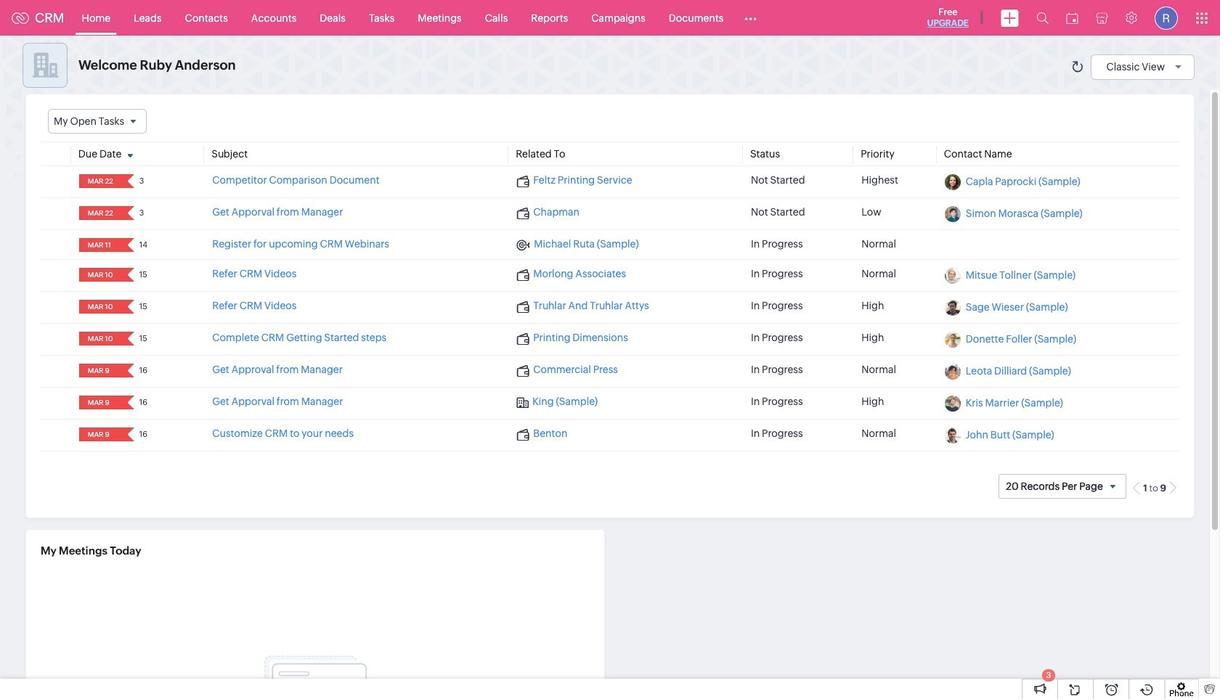 Task type: locate. For each thing, give the bounding box(es) containing it.
profile image
[[1155, 6, 1178, 29]]

search element
[[1028, 0, 1058, 36]]

None field
[[48, 109, 147, 134], [83, 175, 118, 188], [83, 206, 118, 220], [83, 238, 118, 252], [83, 268, 118, 282], [83, 300, 118, 314], [83, 332, 118, 346], [83, 364, 118, 378], [83, 396, 118, 410], [83, 428, 118, 442], [48, 109, 147, 134], [83, 175, 118, 188], [83, 206, 118, 220], [83, 238, 118, 252], [83, 268, 118, 282], [83, 300, 118, 314], [83, 332, 118, 346], [83, 364, 118, 378], [83, 396, 118, 410], [83, 428, 118, 442]]

search image
[[1037, 12, 1049, 24]]

calendar image
[[1067, 12, 1079, 24]]

Other Modules field
[[736, 6, 767, 29]]

create menu element
[[992, 0, 1028, 35]]

create menu image
[[1001, 9, 1019, 27]]



Task type: vqa. For each thing, say whether or not it's contained in the screenshot.
10 associated with Sage Wieser (Sample)
no



Task type: describe. For each thing, give the bounding box(es) containing it.
profile element
[[1147, 0, 1187, 35]]

logo image
[[12, 12, 29, 24]]



